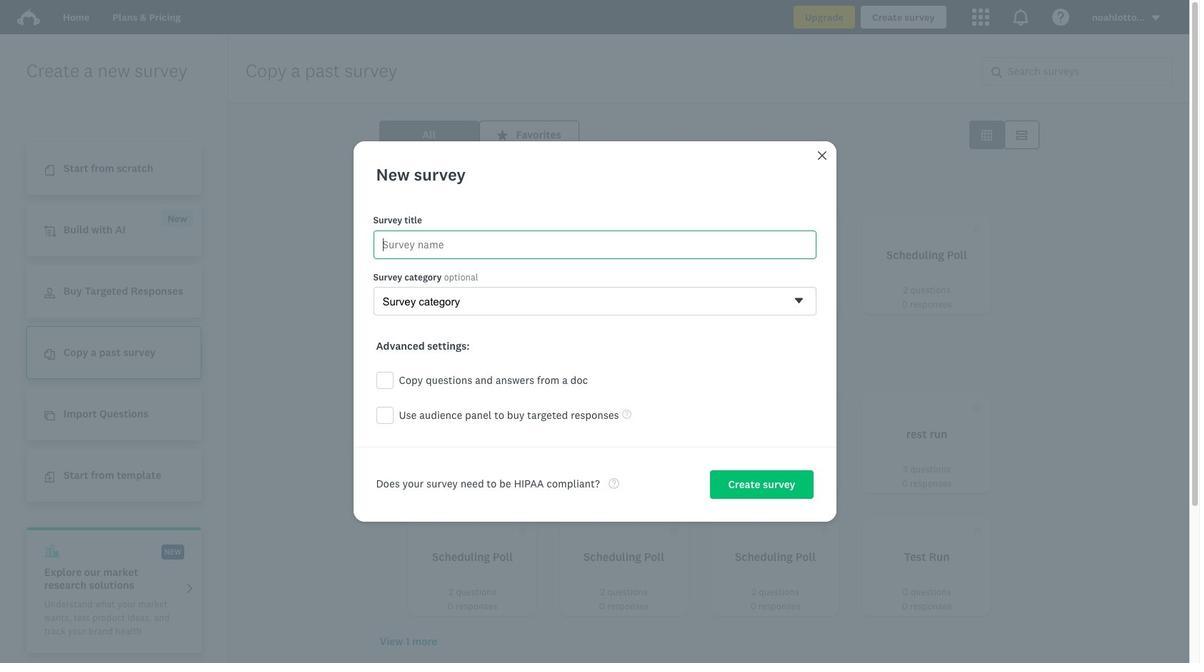 Task type: locate. For each thing, give the bounding box(es) containing it.
close image
[[818, 152, 826, 160]]

user image
[[44, 288, 55, 299]]

starfilled image
[[517, 223, 528, 234], [668, 223, 679, 234], [971, 223, 982, 234], [517, 402, 528, 413], [971, 402, 982, 413], [517, 525, 528, 536], [820, 525, 830, 536]]

dialog
[[353, 142, 836, 522]]

search image
[[991, 67, 1002, 78]]

products icon image
[[972, 9, 989, 26], [972, 9, 989, 26]]

starfilled image
[[497, 130, 508, 140], [820, 223, 830, 234], [668, 525, 679, 536], [971, 525, 982, 536]]

brand logo image
[[17, 6, 40, 29], [17, 9, 40, 26]]

textboxmultiple image
[[1016, 130, 1027, 140]]

dropdown arrow icon image
[[1151, 13, 1161, 23], [1152, 16, 1159, 21]]

notification center icon image
[[1012, 9, 1029, 26]]

2 brand logo image from the top
[[17, 9, 40, 26]]

help image
[[622, 410, 631, 419]]

document image
[[44, 165, 55, 176]]

help icon image
[[1052, 9, 1069, 26]]

chevronright image
[[184, 583, 195, 594]]



Task type: vqa. For each thing, say whether or not it's contained in the screenshot.
second The Brand Logo
yes



Task type: describe. For each thing, give the bounding box(es) containing it.
help image
[[608, 478, 619, 489]]

grid image
[[981, 130, 992, 140]]

documentclone image
[[44, 349, 55, 360]]

1 brand logo image from the top
[[17, 6, 40, 29]]

Survey name field
[[373, 231, 816, 259]]

Search surveys field
[[1002, 58, 1171, 85]]

clone image
[[44, 411, 55, 422]]

documentplus image
[[44, 472, 55, 483]]

close image
[[816, 150, 828, 162]]



